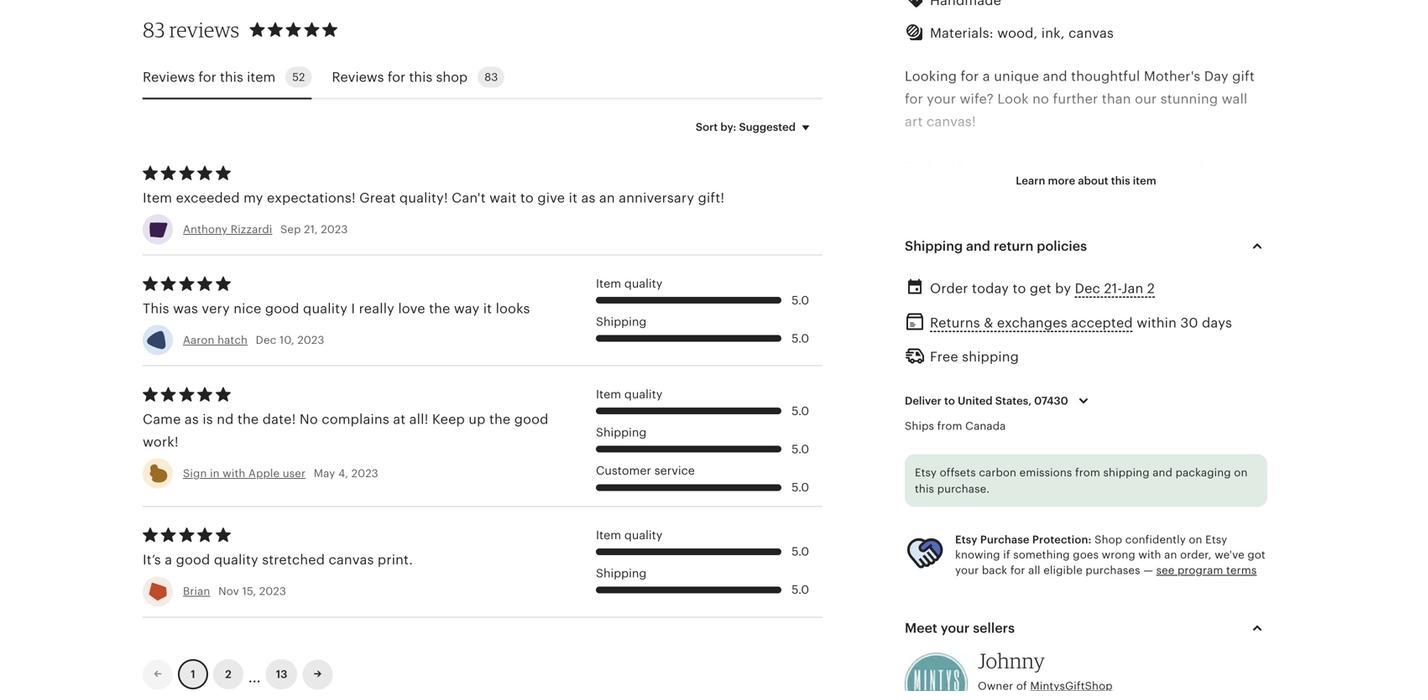 Task type: locate. For each thing, give the bounding box(es) containing it.
1 vertical spatial 83
[[484, 71, 498, 83]]

0 vertical spatial on
[[1234, 466, 1248, 479]]

1 vertical spatial day
[[1129, 388, 1153, 403]]

canvas inside whether you're looking for a gift for your wife, mother, or grandmother, this canvas is sure to impress. it's a beautiful and meaningful addition to any home that will be treasured for years to come.
[[1043, 297, 1088, 312]]

be down the beautiful
[[905, 343, 921, 358]]

give right wait
[[537, 190, 565, 205]]

0 horizontal spatial day
[[1129, 388, 1153, 403]]

canvas right ink,
[[1068, 26, 1114, 41]]

policies
[[1037, 239, 1087, 254]]

0 horizontal spatial will
[[954, 616, 976, 632]]

1 horizontal spatial be
[[980, 616, 996, 632]]

way inside crafted from premium materials, this canvas features a high-quality print that is sure to captivate your heart. it's the perfect way to show your wife how much you appreciate her and everything she does for your family.
[[1004, 206, 1029, 221]]

will right days at right
[[1245, 320, 1267, 335]]

it
[[569, 190, 578, 205], [483, 301, 492, 316]]

is inside came as is nd the date! no complains at all! keep up the good work!
[[203, 412, 213, 427]]

reviews
[[143, 69, 195, 85], [332, 69, 384, 85]]

she
[[1222, 411, 1247, 426]]

up
[[469, 412, 486, 427]]

0 vertical spatial day
[[1204, 69, 1229, 84]]

0 horizontal spatial dec
[[256, 334, 276, 347]]

0 horizontal spatial be
[[905, 343, 921, 358]]

that down premium
[[1022, 183, 1048, 198]]

shipping down beauty
[[1103, 466, 1150, 479]]

reviews for reviews for this item
[[143, 69, 195, 85]]

for right get at the top of page
[[1060, 274, 1078, 289]]

will
[[1245, 320, 1267, 335], [954, 616, 976, 632]]

0 horizontal spatial mother's
[[1068, 388, 1125, 403]]

shop
[[1095, 534, 1122, 546]]

2 vertical spatial item quality
[[596, 529, 662, 542]]

sign
[[183, 468, 207, 480]]

1 vertical spatial dec
[[256, 334, 276, 347]]

1 horizontal spatial order
[[993, 388, 1032, 403]]

1
[[191, 669, 195, 681]]

returns
[[930, 316, 980, 331]]

with up —
[[1138, 549, 1161, 562]]

83 for 83 reviews
[[143, 17, 165, 42]]

0 horizontal spatial reviews
[[143, 69, 195, 85]]

gift inside looking for a unique and thoughtful mother's day gift for your wife? look no further than our stunning wall art canvas!
[[1232, 69, 1255, 84]]

come.
[[1069, 343, 1110, 358]]

0 horizontal spatial it
[[483, 301, 492, 316]]

to inside deliver to united states, 07430 dropdown button
[[944, 395, 955, 407]]

2 vertical spatial from
[[1075, 466, 1100, 479]]

all!
[[409, 412, 428, 427]]

and
[[1043, 69, 1067, 84], [1004, 228, 1029, 244], [966, 239, 990, 254], [967, 320, 991, 335], [1224, 388, 1248, 403], [1117, 411, 1141, 426], [1153, 466, 1173, 479]]

protection:
[[1032, 534, 1092, 546]]

for left all on the right bottom
[[1010, 564, 1025, 577]]

0 horizontal spatial 83
[[143, 17, 165, 42]]

about
[[1078, 174, 1108, 187]]

is left nd
[[203, 412, 213, 427]]

1 vertical spatial item quality
[[596, 388, 662, 401]]

shipping inside etsy offsets carbon emissions from shipping and packaging on this purchase.
[[1103, 466, 1150, 479]]

or
[[905, 297, 919, 312]]

0 vertical spatial today
[[972, 281, 1009, 296]]

reviews for this shop
[[332, 69, 468, 85]]

is up show
[[1051, 183, 1062, 198]]

is
[[1051, 183, 1062, 198], [1092, 297, 1102, 312], [203, 412, 213, 427], [1098, 594, 1108, 609]]

from right emissions
[[1075, 466, 1100, 479]]

0 vertical spatial be
[[905, 343, 921, 358]]

1 horizontal spatial wife
[[1121, 206, 1148, 221]]

order
[[930, 281, 968, 296], [993, 388, 1032, 403]]

materials: wood, ink, canvas
[[930, 26, 1114, 41]]

free
[[930, 349, 958, 365]]

reviews for reviews for this shop
[[332, 69, 384, 85]]

appreciate
[[905, 228, 975, 244]]

deliver to united states, 07430
[[905, 395, 1068, 407]]

item for came as is nd the date! no complains at all! keep up the good work!
[[596, 388, 621, 401]]

83 for 83
[[484, 71, 498, 83]]

with right in
[[223, 468, 245, 480]]

1 vertical spatial order
[[993, 388, 1032, 403]]

1 vertical spatial item
[[1133, 174, 1156, 187]]

give down "deliver"
[[905, 411, 932, 426]]

0 horizontal spatial give
[[537, 190, 565, 205]]

1 horizontal spatial that
[[1215, 320, 1241, 335]]

canvas inside ***please note floating frame is not included just the canvas will be mailed out ***
[[905, 616, 950, 632]]

0 horizontal spatial item
[[247, 69, 275, 85]]

johnny
[[978, 649, 1045, 674]]

way down print
[[1004, 206, 1029, 221]]

how
[[1152, 206, 1179, 221]]

0 horizontal spatial way
[[454, 301, 480, 316]]

0 vertical spatial way
[[1004, 206, 1029, 221]]

0 vertical spatial wife
[[1121, 206, 1148, 221]]

a inside crafted from premium materials, this canvas features a high-quality print that is sure to captivate your heart. it's the perfect way to show your wife how much you appreciate her and everything she does for your family.
[[1257, 160, 1264, 175]]

1 item quality from the top
[[596, 277, 662, 290]]

1 vertical spatial sure
[[1106, 297, 1134, 312]]

the right the just
[[1226, 594, 1247, 609]]

0 vertical spatial an
[[599, 190, 615, 205]]

for inside shop confidently on etsy knowing if something goes wrong with an order, we've got your back for all eligible purchases —
[[1010, 564, 1025, 577]]

and down grandmother,
[[967, 320, 991, 335]]

a right it's
[[165, 553, 172, 568]]

0 vertical spatial good
[[265, 301, 299, 316]]

the inside ***please note floating frame is not included just the canvas will be mailed out ***
[[1226, 594, 1247, 609]]

inspiration.
[[1145, 411, 1219, 426]]

that inside whether you're looking for a gift for your wife, mother, or grandmother, this canvas is sure to impress. it's a beautiful and meaningful addition to any home that will be treasured for years to come.
[[1215, 320, 1241, 335]]

this right about
[[1111, 174, 1130, 187]]

30
[[1180, 316, 1198, 331]]

1 horizontal spatial it's
[[1214, 297, 1233, 312]]

looking for a unique and thoughtful mother's day gift for your wife? look no further than our stunning wall art canvas!
[[905, 69, 1255, 129]]

0 vertical spatial shipping
[[962, 349, 1019, 365]]

1 5.0 from the top
[[792, 294, 809, 307]]

5 5.0 from the top
[[792, 481, 809, 494]]

it's
[[905, 206, 923, 221], [1214, 297, 1233, 312]]

today up inspiration. at the bottom of page
[[1183, 388, 1220, 403]]

gift up 'wall'
[[1232, 69, 1255, 84]]

0 vertical spatial mother's
[[1144, 69, 1200, 84]]

more
[[1048, 174, 1075, 187]]

good up brian
[[176, 553, 210, 568]]

the inside so why wait? order your mother's day gift today and give your wife the gift of beauty and inspiration. she deserves it!
[[1000, 411, 1021, 426]]

your down the knowing
[[955, 564, 979, 577]]

dec left 10,
[[256, 334, 276, 347]]

0 horizontal spatial as
[[185, 412, 199, 427]]

today up grandmother,
[[972, 281, 1009, 296]]

1 horizontal spatial sure
[[1106, 297, 1134, 312]]

it right wait
[[569, 190, 578, 205]]

reviews down 83 reviews
[[143, 69, 195, 85]]

1 horizontal spatial today
[[1183, 388, 1220, 403]]

item up how
[[1133, 174, 1156, 187]]

will down the note
[[954, 616, 976, 632]]

perfect
[[905, 502, 952, 517]]

this up captivate
[[1123, 160, 1147, 175]]

1 horizontal spatial mother's
[[1144, 69, 1200, 84]]

0 horizontal spatial it's
[[905, 206, 923, 221]]

on
[[1234, 466, 1248, 479], [1189, 534, 1202, 546]]

83 left reviews
[[143, 17, 165, 42]]

good
[[265, 301, 299, 316], [514, 412, 549, 427], [176, 553, 210, 568]]

this
[[143, 301, 169, 316]]

purchase
[[980, 534, 1030, 546]]

5.0
[[792, 294, 809, 307], [792, 332, 809, 345], [792, 404, 809, 418], [792, 443, 809, 456], [792, 481, 809, 494], [792, 545, 809, 559], [792, 583, 809, 597]]

deserves
[[905, 434, 964, 449]]

wife inside crafted from premium materials, this canvas features a high-quality print that is sure to captivate your heart. it's the perfect way to show your wife how much you appreciate her and everything she does for your family.
[[1121, 206, 1148, 221]]

1 vertical spatial an
[[1164, 549, 1177, 562]]

this up perfect
[[915, 483, 934, 495]]

this
[[220, 69, 243, 85], [409, 69, 432, 85], [1123, 160, 1147, 175], [1111, 174, 1130, 187], [1015, 297, 1039, 312], [915, 483, 934, 495]]

0 horizontal spatial sure
[[1065, 183, 1094, 198]]

it's inside crafted from premium materials, this canvas features a high-quality print that is sure to captivate your heart. it's the perfect way to show your wife how much you appreciate her and everything she does for your family.
[[905, 206, 923, 221]]

1 vertical spatial with
[[1138, 549, 1161, 562]]

order right united
[[993, 388, 1032, 403]]

sep
[[280, 223, 301, 236]]

1 vertical spatial shipping
[[1103, 466, 1150, 479]]

an left anniversary
[[599, 190, 615, 205]]

reviews right 52
[[332, 69, 384, 85]]

to left get at the top of page
[[1013, 281, 1026, 296]]

shipping for this was very nice good quality i really love the way it looks
[[596, 315, 647, 329]]

our
[[1135, 91, 1157, 107]]

just
[[1199, 594, 1222, 609]]

1 vertical spatial as
[[185, 412, 199, 427]]

1 horizontal spatial shipping
[[1103, 466, 1150, 479]]

to left show
[[1033, 206, 1046, 221]]

accepted
[[1071, 316, 1133, 331]]

0 vertical spatial sure
[[1065, 183, 1094, 198]]

2 reviews from the left
[[332, 69, 384, 85]]

wife inside so why wait? order your mother's day gift today and give your wife the gift of beauty and inspiration. she deserves it!
[[969, 411, 996, 426]]

the up the appreciate
[[927, 206, 948, 221]]

tab list
[[143, 57, 823, 99]]

mother's up beauty
[[1068, 388, 1125, 403]]

item
[[143, 190, 172, 205], [596, 277, 621, 290], [596, 388, 621, 401], [596, 529, 621, 542]]

1 vertical spatial it's
[[1214, 297, 1233, 312]]

1 horizontal spatial item
[[1133, 174, 1156, 187]]

0 horizontal spatial etsy
[[915, 466, 937, 479]]

2 horizontal spatial good
[[514, 412, 549, 427]]

2
[[1147, 281, 1155, 296], [225, 669, 231, 681]]

order today to get by dec 21-jan 2
[[930, 281, 1155, 296]]

wife down deliver to united states, 07430
[[969, 411, 996, 426]]

day up 'wall'
[[1204, 69, 1229, 84]]

1 vertical spatial good
[[514, 412, 549, 427]]

wait?
[[956, 388, 990, 403]]

your up etsy purchase protection:
[[1004, 502, 1033, 517]]

0 vertical spatial as
[[581, 190, 596, 205]]

it left looks
[[483, 301, 492, 316]]

your up canvas! at top right
[[927, 91, 956, 107]]

you're
[[964, 274, 1004, 289]]

canvas down ***please
[[905, 616, 950, 632]]

purchases
[[1086, 564, 1140, 577]]

0 vertical spatial from
[[958, 160, 989, 175]]

she
[[1106, 228, 1129, 244]]

1 horizontal spatial dec
[[1075, 281, 1100, 296]]

0 vertical spatial dec
[[1075, 281, 1100, 296]]

wrong
[[1102, 549, 1135, 562]]

1 horizontal spatial on
[[1234, 466, 1248, 479]]

2 left …
[[225, 669, 231, 681]]

0 vertical spatial item
[[247, 69, 275, 85]]

keep
[[432, 412, 465, 427]]

etsy up we've
[[1205, 534, 1227, 546]]

an inside shop confidently on etsy knowing if something goes wrong with an order, we've got your back for all eligible purchases —
[[1164, 549, 1177, 562]]

1 vertical spatial on
[[1189, 534, 1202, 546]]

a right 'features'
[[1257, 160, 1264, 175]]

1 horizontal spatial an
[[1164, 549, 1177, 562]]

and right her on the top right
[[1004, 228, 1029, 244]]

your up much
[[1179, 183, 1208, 198]]

from up print
[[958, 160, 989, 175]]

0 vertical spatial that
[[1022, 183, 1048, 198]]

1 vertical spatial be
[[980, 616, 996, 632]]

much
[[1183, 206, 1220, 221]]

addition
[[1073, 320, 1127, 335]]

this inside whether you're looking for a gift for your wife, mother, or grandmother, this canvas is sure to impress. it's a beautiful and meaningful addition to any home that will be treasured for years to come.
[[1015, 297, 1039, 312]]

1 vertical spatial give
[[905, 411, 932, 426]]

crafted
[[905, 160, 954, 175]]

purchase.
[[937, 483, 990, 495]]

states,
[[995, 395, 1032, 407]]

on right packaging
[[1234, 466, 1248, 479]]

be down the note
[[980, 616, 996, 632]]

0 vertical spatial 83
[[143, 17, 165, 42]]

brian
[[183, 586, 210, 598]]

the
[[927, 206, 948, 221], [429, 301, 450, 316], [1000, 411, 1021, 426], [237, 412, 259, 427], [489, 412, 511, 427], [1226, 594, 1247, 609]]

it's inside whether you're looking for a gift for your wife, mother, or grandmother, this canvas is sure to impress. it's a beautiful and meaningful addition to any home that will be treasured for years to come.
[[1214, 297, 1233, 312]]

reviews for this item
[[143, 69, 275, 85]]

canvas inside crafted from premium materials, this canvas features a high-quality print that is sure to captivate your heart. it's the perfect way to show your wife how much you appreciate her and everything she does for your family.
[[1151, 160, 1196, 175]]

note
[[968, 594, 998, 609]]

good inside came as is nd the date! no complains at all! keep up the good work!
[[514, 412, 549, 427]]

0 horizontal spatial good
[[176, 553, 210, 568]]

1 horizontal spatial it
[[569, 190, 578, 205]]

wife
[[1121, 206, 1148, 221], [969, 411, 996, 426]]

this inside crafted from premium materials, this canvas features a high-quality print that is sure to captivate your heart. it's the perfect way to show your wife how much you appreciate her and everything she does for your family.
[[1123, 160, 1147, 175]]

0 horizontal spatial an
[[599, 190, 615, 205]]

it's up days at right
[[1214, 297, 1233, 312]]

83 right shop
[[484, 71, 498, 83]]

be
[[905, 343, 921, 358], [980, 616, 996, 632]]

1 reviews from the left
[[143, 69, 195, 85]]

years
[[1013, 343, 1048, 358]]

etsy up the knowing
[[955, 534, 977, 546]]

this up exchanges
[[1015, 297, 1039, 312]]

beautiful
[[905, 320, 963, 335]]

1 vertical spatial wife
[[969, 411, 996, 426]]

user
[[283, 468, 306, 480]]

1 horizontal spatial 83
[[484, 71, 498, 83]]

further
[[1053, 91, 1098, 107]]

is up accepted
[[1092, 297, 1102, 312]]

out
[[1048, 616, 1070, 632]]

1 horizontal spatial with
[[1138, 549, 1161, 562]]

1 vertical spatial will
[[954, 616, 976, 632]]

1 horizontal spatial way
[[1004, 206, 1029, 221]]

for left shop
[[388, 69, 406, 85]]

item quality for looks
[[596, 277, 662, 290]]

4,
[[338, 468, 348, 480]]

your up the she
[[1088, 206, 1117, 221]]

1 horizontal spatial etsy
[[955, 534, 977, 546]]

dec
[[1075, 281, 1100, 296], [256, 334, 276, 347]]

from inside etsy offsets carbon emissions from shipping and packaging on this purchase.
[[1075, 466, 1100, 479]]

for down how
[[1168, 228, 1187, 244]]

your down the why
[[936, 411, 965, 426]]

will inside whether you're looking for a gift for your wife, mother, or grandmother, this canvas is sure to impress. it's a beautiful and meaningful addition to any home that will be treasured for years to come.
[[1245, 320, 1267, 335]]

and down 'perfect'
[[966, 239, 990, 254]]

any
[[1148, 320, 1171, 335]]

1 horizontal spatial day
[[1204, 69, 1229, 84]]

0 horizontal spatial on
[[1189, 534, 1202, 546]]

it's down high-
[[905, 206, 923, 221]]

canvas up captivate
[[1151, 160, 1196, 175]]

premium
[[993, 160, 1052, 175]]

emissions
[[1019, 466, 1072, 479]]

0 vertical spatial it's
[[905, 206, 923, 221]]

0 vertical spatial it
[[569, 190, 578, 205]]

brian link
[[183, 586, 210, 598]]

1 horizontal spatial reviews
[[332, 69, 384, 85]]

is inside ***please note floating frame is not included just the canvas will be mailed out ***
[[1098, 594, 1108, 609]]

1 vertical spatial that
[[1215, 320, 1241, 335]]

can't
[[452, 190, 486, 205]]

your right meet on the right bottom
[[941, 621, 970, 636]]

hatch
[[217, 334, 248, 347]]

nd
[[217, 412, 234, 427]]

item left 52
[[247, 69, 275, 85]]

from up deserves
[[937, 420, 962, 433]]

and left packaging
[[1153, 466, 1173, 479]]

07430
[[1034, 395, 1068, 407]]

0 horizontal spatial that
[[1022, 183, 1048, 198]]

your left wife, at the top right
[[1142, 274, 1171, 289]]

0 vertical spatial will
[[1245, 320, 1267, 335]]

0 horizontal spatial wife
[[969, 411, 996, 426]]

good up 10,
[[265, 301, 299, 316]]

is left not
[[1098, 594, 1108, 609]]

1 vertical spatial 2
[[225, 669, 231, 681]]

1 vertical spatial way
[[454, 301, 480, 316]]

1 horizontal spatial as
[[581, 190, 596, 205]]

2 item quality from the top
[[596, 388, 662, 401]]

0 vertical spatial order
[[930, 281, 968, 296]]

1 horizontal spatial good
[[265, 301, 299, 316]]

wife?
[[960, 91, 994, 107]]

canvas down the by
[[1043, 297, 1088, 312]]

0 vertical spatial with
[[223, 468, 245, 480]]

that right 'home'
[[1215, 320, 1241, 335]]

and right beauty
[[1117, 411, 1141, 426]]

and inside whether you're looking for a gift for your wife, mother, or grandmother, this canvas is sure to impress. it's a beautiful and meaningful addition to any home that will be treasured for years to come.
[[967, 320, 991, 335]]

etsy left offsets
[[915, 466, 937, 479]]

etsy inside etsy offsets carbon emissions from shipping and packaging on this purchase.
[[915, 466, 937, 479]]

from inside crafted from premium materials, this canvas features a high-quality print that is sure to captivate your heart. it's the perfect way to show your wife how much you appreciate her and everything she does for your family.
[[958, 160, 989, 175]]

1 vertical spatial mother's
[[1068, 388, 1125, 403]]

good right up
[[514, 412, 549, 427]]

shipping down '&'
[[962, 349, 1019, 365]]

offsets
[[940, 466, 976, 479]]

ships from canada
[[905, 420, 1006, 433]]

0 vertical spatial 2
[[1147, 281, 1155, 296]]

1 vertical spatial today
[[1183, 388, 1220, 403]]

0 vertical spatial item quality
[[596, 277, 662, 290]]

1 horizontal spatial will
[[1245, 320, 1267, 335]]

your inside whether you're looking for a gift for your wife, mother, or grandmother, this canvas is sure to impress. it's a beautiful and meaningful addition to any home that will be treasured for years to come.
[[1142, 274, 1171, 289]]

art
[[905, 114, 923, 129]]

1 horizontal spatial give
[[905, 411, 932, 426]]

as left anniversary
[[581, 190, 596, 205]]

to left wait?
[[944, 395, 955, 407]]

service
[[654, 464, 695, 478]]

canada
[[965, 420, 1006, 433]]

looking
[[1008, 274, 1056, 289]]

johnny image
[[905, 653, 968, 692]]

shipping
[[962, 349, 1019, 365], [1103, 466, 1150, 479]]



Task type: describe. For each thing, give the bounding box(es) containing it.
all
[[1028, 564, 1040, 577]]

this inside etsy offsets carbon emissions from shipping and packaging on this purchase.
[[915, 483, 934, 495]]

2 5.0 from the top
[[792, 332, 809, 345]]

crafted from premium materials, this canvas features a high-quality print that is sure to captivate your heart. it's the perfect way to show your wife how much you appreciate her and everything she does for your family.
[[905, 160, 1266, 244]]

your up the of
[[1035, 388, 1065, 403]]

gift left the of
[[1025, 411, 1047, 426]]

0 horizontal spatial with
[[223, 468, 245, 480]]

be inside ***please note floating frame is not included just the canvas will be mailed out ***
[[980, 616, 996, 632]]

your inside dropdown button
[[941, 621, 970, 636]]

for inside crafted from premium materials, this canvas features a high-quality print that is sure to captivate your heart. it's the perfect way to show your wife how much you appreciate her and everything she does for your family.
[[1168, 228, 1187, 244]]

and inside etsy offsets carbon emissions from shipping and packaging on this purchase.
[[1153, 466, 1173, 479]]

today inside so why wait? order your mother's day gift today and give your wife the gift of beauty and inspiration. she deserves it!
[[1183, 388, 1220, 403]]

may
[[314, 468, 335, 480]]

***
[[1073, 616, 1091, 632]]

it's for a
[[1214, 297, 1233, 312]]

item inside dropdown button
[[1133, 174, 1156, 187]]

2023 right 15,
[[259, 586, 286, 598]]

3 item quality from the top
[[596, 529, 662, 542]]

that inside crafted from premium materials, this canvas features a high-quality print that is sure to captivate your heart. it's the perfect way to show your wife how much you appreciate her and everything she does for your family.
[[1022, 183, 1048, 198]]

a down mother,
[[1237, 297, 1244, 312]]

customer service
[[596, 464, 695, 478]]

and up she
[[1224, 388, 1248, 403]]

shop confidently on etsy knowing if something goes wrong with an order, we've got your back for all eligible purchases —
[[955, 534, 1266, 577]]

sort by: suggested
[[696, 121, 796, 133]]

for down the she
[[1120, 274, 1138, 289]]

great
[[359, 190, 396, 205]]

terms
[[1226, 564, 1257, 577]]

look
[[997, 91, 1029, 107]]

etsy for etsy offsets carbon emissions from shipping and packaging on this purchase.
[[915, 466, 937, 479]]

rizzardi
[[231, 223, 272, 236]]

item for this was very nice good quality i really love the way it looks
[[596, 277, 621, 290]]

etsy inside shop confidently on etsy knowing if something goes wrong with an order, we've got your back for all eligible purchases —
[[1205, 534, 1227, 546]]

the inside crafted from premium materials, this canvas features a high-quality print that is sure to captivate your heart. it's the perfect way to show your wife how much you appreciate her and everything she does for your family.
[[927, 206, 948, 221]]

sure inside crafted from premium materials, this canvas features a high-quality print that is sure to captivate your heart. it's the perfect way to show your wife how much you appreciate her and everything she does for your family.
[[1065, 183, 1094, 198]]

sign in with apple user may 4, 2023
[[183, 468, 378, 480]]

aaron hatch link
[[183, 334, 248, 347]]

within
[[1137, 316, 1177, 331]]

thoughtful
[[1071, 69, 1140, 84]]

item quality for the
[[596, 388, 662, 401]]

quality inside crafted from premium materials, this canvas features a high-quality print that is sure to captivate your heart. it's the perfect way to show your wife how much you appreciate her and everything she does for your family.
[[939, 183, 983, 198]]

shipping for came as is nd the date! no complains at all! keep up the good work!
[[596, 426, 647, 439]]

this left shop
[[409, 69, 432, 85]]

sure inside whether you're looking for a gift for your wife, mother, or grandmother, this canvas is sure to impress. it's a beautiful and meaningful addition to any home that will be treasured for years to come.
[[1106, 297, 1134, 312]]

learn more about this item
[[1016, 174, 1156, 187]]

to down jan
[[1138, 297, 1151, 312]]

of
[[1051, 411, 1064, 426]]

will inside ***please note floating frame is not included just the canvas will be mailed out ***
[[954, 616, 976, 632]]

6 5.0 from the top
[[792, 545, 809, 559]]

3 5.0 from the top
[[792, 404, 809, 418]]

to down materials,
[[1097, 183, 1111, 198]]

see program terms link
[[1156, 564, 1257, 577]]

sort
[[696, 121, 718, 133]]

a right the by
[[1082, 274, 1090, 289]]

for down reviews
[[198, 69, 216, 85]]

stretched
[[262, 553, 325, 568]]

whether
[[905, 274, 960, 289]]

order,
[[1180, 549, 1212, 562]]

exchanges
[[997, 316, 1067, 331]]

for up wife?
[[961, 69, 979, 84]]

4 5.0 from the top
[[792, 443, 809, 456]]

anthony rizzardi sep 21, 2023
[[183, 223, 348, 236]]

on inside shop confidently on etsy knowing if something goes wrong with an order, we've got your back for all eligible purchases —
[[1189, 534, 1202, 546]]

day inside so why wait? order your mother's day gift today and give your wife the gift of beauty and inspiration. she deserves it!
[[1129, 388, 1153, 403]]

2023 right '21,'
[[321, 223, 348, 236]]

free shipping
[[930, 349, 1019, 365]]

canvas left print.
[[329, 553, 374, 568]]

materials:
[[930, 26, 994, 41]]

days
[[1202, 316, 1232, 331]]

deliver
[[905, 395, 942, 407]]

0 vertical spatial give
[[537, 190, 565, 205]]

&
[[984, 316, 993, 331]]

the right nd
[[237, 412, 259, 427]]

gift inside whether you're looking for a gift for your wife, mother, or grandmother, this canvas is sure to impress. it's a beautiful and meaningful addition to any home that will be treasured for years to come.
[[1093, 274, 1116, 289]]

etsy for etsy purchase protection:
[[955, 534, 977, 546]]

with inside shop confidently on etsy knowing if something goes wrong with an order, we've got your back for all eligible purchases —
[[1138, 549, 1161, 562]]

gift up inspiration. at the bottom of page
[[1157, 388, 1179, 403]]

love
[[398, 301, 425, 316]]

sort by: suggested button
[[683, 109, 828, 145]]

expectations!
[[267, 190, 356, 205]]

1 vertical spatial it
[[483, 301, 492, 316]]

does
[[1133, 228, 1165, 244]]

83 reviews
[[143, 17, 239, 42]]

0 horizontal spatial 2
[[225, 669, 231, 681]]

and inside dropdown button
[[966, 239, 990, 254]]

2023 right the 4,
[[351, 468, 378, 480]]

learn
[[1016, 174, 1045, 187]]

meet
[[905, 621, 937, 636]]

etsy offsets carbon emissions from shipping and packaging on this purchase.
[[915, 466, 1248, 495]]

2023 right 10,
[[297, 334, 324, 347]]

high-
[[905, 183, 939, 198]]

and inside looking for a unique and thoughtful mother's day gift for your wife? look no further than our stunning wall art canvas!
[[1043, 69, 1067, 84]]

returns & exchanges accepted button
[[930, 311, 1133, 336]]

customer
[[596, 464, 651, 478]]

anniversary
[[619, 190, 694, 205]]

is inside whether you're looking for a gift for your wife, mother, or grandmother, this canvas is sure to impress. it's a beautiful and meaningful addition to any home that will be treasured for years to come.
[[1092, 297, 1102, 312]]

why
[[926, 388, 952, 403]]

show
[[1050, 206, 1084, 221]]

shipping for it's a good quality stretched canvas print.
[[596, 567, 647, 580]]

15,
[[242, 586, 256, 598]]

date!
[[262, 412, 296, 427]]

to left any
[[1131, 320, 1144, 335]]

ships
[[905, 420, 934, 433]]

from for ships
[[937, 420, 962, 433]]

a inside looking for a unique and thoughtful mother's day gift for your wife? look no further than our stunning wall art canvas!
[[983, 69, 990, 84]]

it's
[[143, 553, 161, 568]]

knowing
[[955, 549, 1000, 562]]

to right years
[[1052, 343, 1065, 358]]

for up purchase
[[982, 502, 1000, 517]]

give inside so why wait? order your mother's day gift today and give your wife the gift of beauty and inspiration. she deserves it!
[[905, 411, 932, 426]]

mother's inside looking for a unique and thoughtful mother's day gift for your wife? look no further than our stunning wall art canvas!
[[1144, 69, 1200, 84]]

your inside looking for a unique and thoughtful mother's day gift for your wife? look no further than our stunning wall art canvas!
[[927, 91, 956, 107]]

in
[[210, 468, 220, 480]]

1 horizontal spatial 2
[[1147, 281, 1155, 296]]

7 5.0 from the top
[[792, 583, 809, 597]]

grandmother,
[[922, 297, 1012, 312]]

work!
[[143, 435, 179, 450]]

my
[[244, 190, 263, 205]]

tab list containing reviews for this item
[[143, 57, 823, 99]]

this inside dropdown button
[[1111, 174, 1130, 187]]

gift down the purchase.
[[955, 502, 978, 517]]

day inside looking for a unique and thoughtful mother's day gift for your wife? look no further than our stunning wall art canvas!
[[1204, 69, 1229, 84]]

order inside so why wait? order your mother's day gift today and give your wife the gift of beauty and inspiration. she deserves it!
[[993, 388, 1032, 403]]

unique
[[994, 69, 1039, 84]]

0 horizontal spatial today
[[972, 281, 1009, 296]]

is inside crafted from premium materials, this canvas features a high-quality print that is sure to captivate your heart. it's the perfect way to show your wife how much you appreciate her and everything she does for your family.
[[1051, 183, 1062, 198]]

returns & exchanges accepted within 30 days
[[930, 316, 1232, 331]]

heart.
[[1212, 183, 1250, 198]]

it's a good quality stretched canvas print.
[[143, 553, 413, 568]]

perfect
[[952, 206, 1000, 221]]

no
[[300, 412, 318, 427]]

this down reviews
[[220, 69, 243, 85]]

wife.
[[1036, 502, 1069, 517]]

program
[[1178, 564, 1223, 577]]

very
[[202, 301, 230, 316]]

the right love
[[429, 301, 450, 316]]

2 vertical spatial good
[[176, 553, 210, 568]]

really
[[359, 301, 394, 316]]

for down '&'
[[991, 343, 1010, 358]]

shipping inside dropdown button
[[905, 239, 963, 254]]

to right wait
[[520, 190, 534, 205]]

it's for the
[[905, 206, 923, 221]]

0 horizontal spatial order
[[930, 281, 968, 296]]

everything
[[1032, 228, 1102, 244]]

on inside etsy offsets carbon emissions from shipping and packaging on this purchase.
[[1234, 466, 1248, 479]]

came as is nd the date! no complains at all! keep up the good work!
[[143, 412, 549, 450]]

carbon
[[979, 466, 1016, 479]]

the right up
[[489, 412, 511, 427]]

as inside came as is nd the date! no complains at all! keep up the good work!
[[185, 412, 199, 427]]

2 link
[[213, 660, 243, 690]]

suggested
[[739, 121, 796, 133]]

for up art
[[905, 91, 923, 107]]

wait
[[489, 190, 517, 205]]

item for it's a good quality stretched canvas print.
[[596, 529, 621, 542]]

learn more about this item button
[[1003, 166, 1169, 196]]

i
[[351, 301, 355, 316]]

complains
[[322, 412, 389, 427]]

and inside crafted from premium materials, this canvas features a high-quality print that is sure to captivate your heart. it's the perfect way to show your wife how much you appreciate her and everything she does for your family.
[[1004, 228, 1029, 244]]

mother,
[[1209, 274, 1260, 289]]

home
[[1175, 320, 1212, 335]]

nov
[[218, 586, 239, 598]]

be inside whether you're looking for a gift for your wife, mother, or grandmother, this canvas is sure to impress. it's a beautiful and meaningful addition to any home that will be treasured for years to come.
[[905, 343, 921, 358]]

beauty
[[1068, 411, 1113, 426]]

from for crafted
[[958, 160, 989, 175]]

wall
[[1222, 91, 1248, 107]]

your down much
[[1190, 228, 1220, 244]]

mother's inside so why wait? order your mother's day gift today and give your wife the gift of beauty and inspiration. she deserves it!
[[1068, 388, 1125, 403]]

deliver to united states, 07430 button
[[892, 384, 1106, 419]]

your inside shop confidently on etsy knowing if something goes wrong with an order, we've got your back for all eligible purchases —
[[955, 564, 979, 577]]



Task type: vqa. For each thing, say whether or not it's contained in the screenshot.
THE BEAUTIFUL
yes



